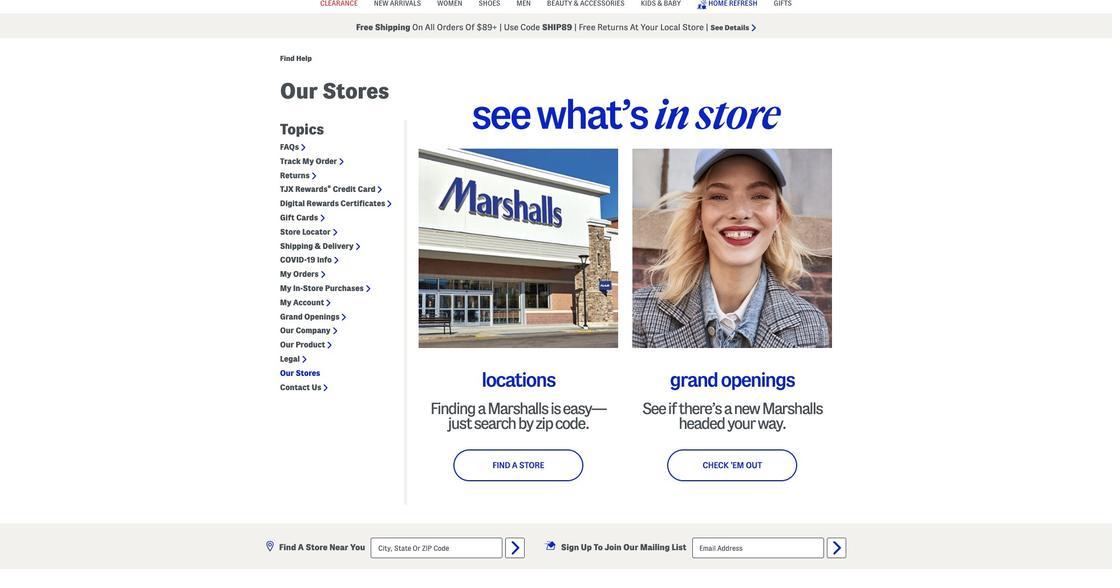 Task type: vqa. For each thing, say whether or not it's contained in the screenshot.
first Now from the top of the main content containing tjx rewards
no



Task type: describe. For each thing, give the bounding box(es) containing it.
19
[[307, 256, 315, 265]]

us
[[312, 383, 321, 392]]

find a store link
[[453, 450, 583, 482]]

order
[[316, 157, 337, 166]]

store down gift
[[280, 227, 300, 237]]

store locator link
[[280, 227, 331, 237]]

code.
[[555, 415, 589, 432]]

in store main content
[[0, 47, 1112, 505]]

topics
[[280, 121, 324, 137]]

menu bar inside banner
[[191, 0, 921, 13]]

in-
[[293, 284, 303, 293]]

our right join
[[623, 543, 638, 553]]

check
[[703, 461, 729, 470]]

in store
[[654, 92, 779, 136]]

free shipping on all orders of $89+ | use code ship89 | free returns at your local store | see details
[[356, 23, 749, 32]]

gift cards link
[[280, 213, 318, 223]]

use
[[504, 23, 519, 32]]

openings
[[304, 312, 340, 321]]

ship89
[[542, 23, 572, 32]]

store right a
[[306, 543, 328, 553]]

shipping inside banner
[[375, 23, 410, 32]]

store |
[[682, 23, 708, 32]]

$89+
[[477, 23, 497, 32]]

stores inside "topics faqs track my order returns tjx rewards ® credit card digital rewards certificates gift cards store locator shipping & delivery covid-19 info my orders my in-store purchases my account grand openings our company our product legal our stores contact us"
[[296, 369, 320, 378]]

0 vertical spatial stores
[[322, 79, 389, 103]]

our stores
[[280, 79, 389, 103]]

a inside the see if there's a new marshalls headed your way.
[[724, 400, 731, 417]]

our down find help
[[280, 79, 318, 103]]

openings
[[721, 370, 795, 391]]

our company link
[[280, 326, 331, 336]]

check 'em out
[[703, 461, 762, 470]]

finding
[[430, 400, 475, 417]]

my down covid- on the top
[[280, 270, 291, 279]]

store down by
[[519, 461, 544, 470]]

my right track
[[302, 157, 314, 166]]

covid-
[[280, 256, 307, 265]]

grand
[[280, 312, 303, 321]]

purchases
[[325, 284, 364, 293]]

zip
[[535, 415, 553, 432]]

my left in-
[[280, 284, 291, 293]]

legal link
[[280, 355, 300, 364]]

my orders link
[[280, 270, 319, 279]]

digital rewards certificates link
[[280, 199, 385, 209]]

shipping & delivery link
[[280, 242, 354, 251]]

sign
[[561, 543, 579, 553]]

0 vertical spatial rewards
[[295, 185, 328, 194]]

track my order link
[[280, 157, 337, 166]]

headed
[[679, 415, 725, 432]]

my up grand
[[280, 298, 291, 307]]

to
[[594, 543, 603, 553]]

'em
[[730, 461, 744, 470]]

grand
[[670, 370, 718, 391]]

tjx
[[280, 185, 294, 194]]

you
[[350, 543, 365, 553]]

see inside the see if there's a new marshalls headed your way.
[[642, 400, 666, 417]]

cards
[[296, 213, 318, 222]]

gift
[[280, 213, 295, 222]]

2 free from the left
[[579, 23, 595, 32]]

account
[[293, 298, 324, 307]]

near
[[329, 543, 348, 553]]

contact us link
[[280, 383, 321, 393]]

a for store
[[512, 461, 517, 470]]

search
[[474, 415, 516, 432]]

at
[[630, 23, 639, 32]]

mailing
[[640, 543, 670, 553]]

by
[[518, 415, 533, 432]]

returns inside "topics faqs track my order returns tjx rewards ® credit card digital rewards certificates gift cards store locator shipping & delivery covid-19 info my orders my in-store purchases my account grand openings our company our product legal our stores contact us"
[[280, 171, 310, 180]]

grand openings link
[[280, 312, 340, 322]]

orders inside banner
[[437, 23, 463, 32]]

see inside free shipping on all orders of $89+ | use code ship89 | free returns at your local store | see details
[[710, 23, 723, 31]]

up
[[581, 543, 592, 553]]

new
[[734, 400, 760, 417]]

our down grand
[[280, 326, 294, 336]]

delivery
[[323, 242, 354, 251]]

find help link
[[280, 54, 312, 63]]

in
[[654, 92, 689, 136]]

find for find a store
[[493, 461, 510, 470]]

product
[[296, 341, 325, 350]]

grand openings
[[670, 370, 795, 391]]

there's
[[679, 400, 721, 417]]



Task type: locate. For each thing, give the bounding box(es) containing it.
1 horizontal spatial orders
[[437, 23, 463, 32]]

covid-19 info link
[[280, 256, 332, 265]]

marquee
[[0, 16, 1112, 38]]

0 horizontal spatial a
[[478, 400, 485, 417]]

orders down covid-19 info link
[[293, 270, 319, 279]]

find a store near you link
[[266, 542, 365, 553]]

store
[[696, 92, 779, 136]]

marshalls
[[488, 400, 548, 417], [762, 400, 822, 417]]

1 vertical spatial see
[[642, 400, 666, 417]]

a inside finding a marshalls is easy— just search by zip code.
[[478, 400, 485, 417]]

returns left at
[[597, 23, 628, 32]]

help
[[296, 54, 312, 62]]

| right ship89
[[574, 23, 577, 32]]

0 horizontal spatial see
[[642, 400, 666, 417]]

Find A Store Near You text field
[[371, 538, 503, 559]]

contact
[[280, 383, 310, 392]]

company
[[296, 326, 331, 336]]

orders
[[437, 23, 463, 32], [293, 270, 319, 279]]

menu bar
[[191, 0, 921, 13]]

see left if
[[642, 400, 666, 417]]

all
[[425, 23, 435, 32]]

find a store near you
[[279, 543, 365, 553]]

None submit
[[505, 538, 525, 559], [827, 538, 846, 559], [505, 538, 525, 559], [827, 538, 846, 559]]

1 horizontal spatial |
[[574, 23, 577, 32]]

1 vertical spatial orders
[[293, 270, 319, 279]]

see details link
[[710, 23, 756, 31]]

returns
[[597, 23, 628, 32], [280, 171, 310, 180]]

digital
[[280, 199, 305, 208]]

find help
[[280, 54, 312, 62]]

stores
[[322, 79, 389, 103], [296, 369, 320, 378]]

0 vertical spatial see
[[710, 23, 723, 31]]

is
[[550, 400, 560, 417]]

credit
[[333, 185, 356, 194]]

shipping
[[375, 23, 410, 32], [280, 242, 313, 251]]

info
[[317, 256, 332, 265]]

on
[[412, 23, 423, 32]]

free left on
[[356, 23, 373, 32]]

store
[[280, 227, 300, 237], [303, 284, 323, 293], [519, 461, 544, 470], [306, 543, 328, 553]]

marshalls down locations
[[488, 400, 548, 417]]

&
[[315, 242, 321, 251]]

a right just
[[478, 400, 485, 417]]

1 vertical spatial rewards
[[307, 199, 339, 208]]

1 horizontal spatial free
[[579, 23, 595, 32]]

store up account
[[303, 284, 323, 293]]

®
[[328, 185, 331, 191]]

rewards down ®
[[307, 199, 339, 208]]

shipping up covid- on the top
[[280, 242, 313, 251]]

my account link
[[280, 298, 324, 308]]

sign up to join our mailing list
[[561, 543, 686, 553]]

a left new
[[724, 400, 731, 417]]

1 vertical spatial find
[[493, 461, 510, 470]]

certificates
[[341, 199, 385, 208]]

locator
[[302, 227, 331, 237]]

1 horizontal spatial marshalls
[[762, 400, 822, 417]]

shipping inside "topics faqs track my order returns tjx rewards ® credit card digital rewards certificates gift cards store locator shipping & delivery covid-19 info my orders my in-store purchases my account grand openings our company our product legal our stores contact us"
[[280, 242, 313, 251]]

your
[[641, 23, 658, 32]]

| left 'use'
[[499, 23, 502, 32]]

my
[[302, 157, 314, 166], [280, 270, 291, 279], [280, 284, 291, 293], [280, 298, 291, 307]]

our
[[280, 79, 318, 103], [280, 326, 294, 336], [280, 341, 294, 350], [280, 369, 294, 378], [623, 543, 638, 553]]

2 vertical spatial find
[[279, 543, 296, 553]]

0 vertical spatial returns
[[597, 23, 628, 32]]

our up legal
[[280, 341, 294, 350]]

shipping left on
[[375, 23, 410, 32]]

Sign Up To Join Our Mailing List email field
[[692, 538, 824, 559]]

0 horizontal spatial stores
[[296, 369, 320, 378]]

a for marshalls
[[478, 400, 485, 417]]

finding a marshalls is easy— just search by zip code.
[[430, 400, 606, 432]]

your
[[727, 415, 755, 432]]

way.
[[758, 415, 786, 432]]

find down search
[[493, 461, 510, 470]]

1 free from the left
[[356, 23, 373, 32]]

marshalls inside finding a marshalls is easy— just search by zip code.
[[488, 400, 548, 417]]

0 vertical spatial orders
[[437, 23, 463, 32]]

check 'em out link
[[667, 450, 797, 482]]

faqs
[[280, 143, 299, 152]]

orders inside "topics faqs track my order returns tjx rewards ® credit card digital rewards certificates gift cards store locator shipping & delivery covid-19 info my orders my in-store purchases my account grand openings our company our product legal our stores contact us"
[[293, 270, 319, 279]]

rewards
[[295, 185, 328, 194], [307, 199, 339, 208]]

0 horizontal spatial marshalls
[[488, 400, 548, 417]]

code
[[520, 23, 540, 32]]

just
[[448, 415, 471, 432]]

banner containing free shipping
[[0, 0, 1112, 38]]

find for find a store near you
[[279, 543, 296, 553]]

returns down track
[[280, 171, 310, 180]]

easy—
[[563, 400, 606, 417]]

free right ship89
[[579, 23, 595, 32]]

marquee containing free shipping
[[0, 16, 1112, 38]]

out
[[746, 461, 762, 470]]

details
[[725, 23, 749, 31]]

orders left of
[[437, 23, 463, 32]]

locations
[[482, 370, 555, 391]]

0 horizontal spatial shipping
[[280, 242, 313, 251]]

marshalls inside the see if there's a new marshalls headed your way.
[[762, 400, 822, 417]]

of
[[465, 23, 475, 32]]

our product link
[[280, 341, 325, 350]]

find left help
[[280, 54, 295, 62]]

1 | from the left
[[499, 23, 502, 32]]

0 vertical spatial shipping
[[375, 23, 410, 32]]

2 horizontal spatial a
[[724, 400, 731, 417]]

legal
[[280, 355, 300, 364]]

1 vertical spatial stores
[[296, 369, 320, 378]]

faqs link
[[280, 143, 299, 152]]

1 horizontal spatial shipping
[[375, 23, 410, 32]]

my in-store purchases link
[[280, 284, 364, 294]]

join
[[605, 543, 622, 553]]

a down search
[[512, 461, 517, 470]]

marshalls down openings
[[762, 400, 822, 417]]

if
[[668, 400, 676, 417]]

2 | from the left
[[574, 23, 577, 32]]

find a store
[[493, 461, 544, 470]]

0 horizontal spatial returns
[[280, 171, 310, 180]]

free
[[356, 23, 373, 32], [579, 23, 595, 32]]

a
[[298, 543, 304, 553]]

1 marshalls from the left
[[488, 400, 548, 417]]

returns link
[[280, 171, 310, 180]]

topics faqs track my order returns tjx rewards ® credit card digital rewards certificates gift cards store locator shipping & delivery covid-19 info my orders my in-store purchases my account grand openings our company our product legal our stores contact us
[[280, 121, 385, 392]]

track
[[280, 157, 301, 166]]

|
[[499, 23, 502, 32], [574, 23, 577, 32]]

0 horizontal spatial |
[[499, 23, 502, 32]]

find left a
[[279, 543, 296, 553]]

2 marshalls from the left
[[762, 400, 822, 417]]

list
[[672, 543, 686, 553]]

rewards down returns link
[[295, 185, 328, 194]]

1 horizontal spatial stores
[[322, 79, 389, 103]]

0 horizontal spatial free
[[356, 23, 373, 32]]

our down legal link
[[280, 369, 294, 378]]

card
[[358, 185, 375, 194]]

find for find help
[[280, 54, 295, 62]]

banner
[[0, 0, 1112, 38]]

a inside find a store link
[[512, 461, 517, 470]]

1 horizontal spatial returns
[[597, 23, 628, 32]]

1 horizontal spatial see
[[710, 23, 723, 31]]

find
[[280, 54, 295, 62], [493, 461, 510, 470], [279, 543, 296, 553]]

0 vertical spatial find
[[280, 54, 295, 62]]

1 vertical spatial returns
[[280, 171, 310, 180]]

1 horizontal spatial a
[[512, 461, 517, 470]]

1 vertical spatial shipping
[[280, 242, 313, 251]]

see left details
[[710, 23, 723, 31]]

0 horizontal spatial orders
[[293, 270, 319, 279]]

local
[[660, 23, 680, 32]]



